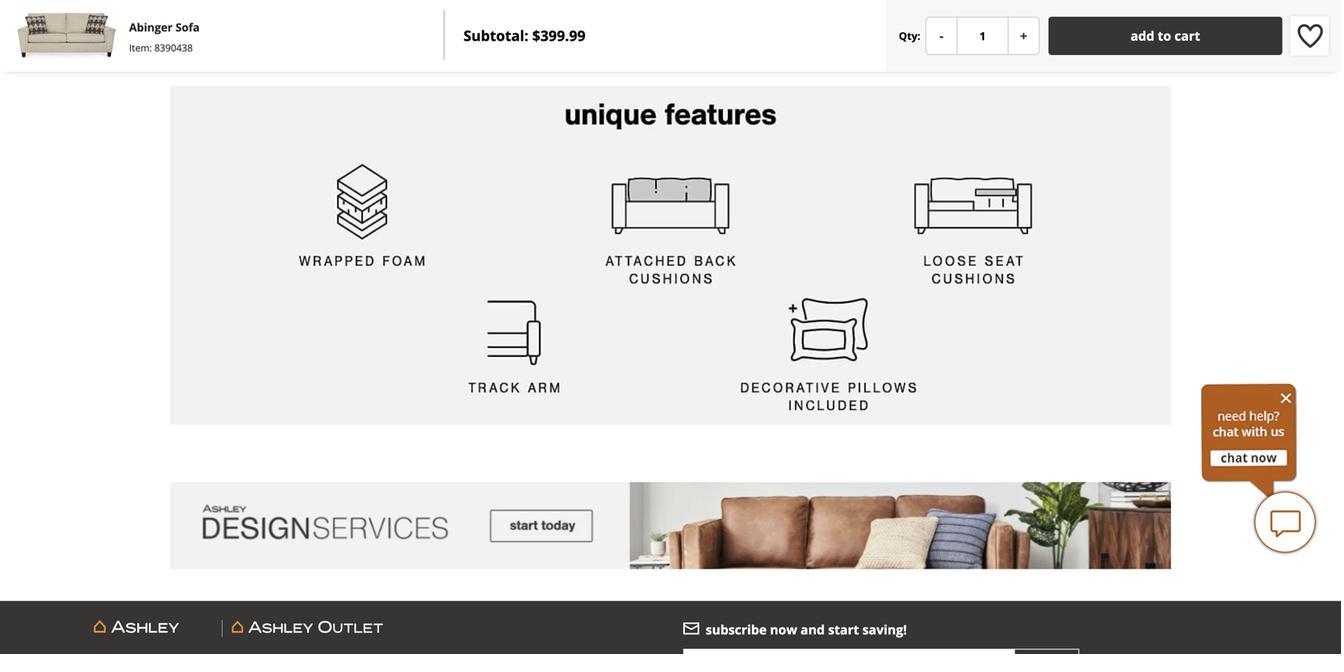 Task type: vqa. For each thing, say whether or not it's contained in the screenshot.
your email email field
yes



Task type: describe. For each thing, give the bounding box(es) containing it.
now
[[770, 622, 797, 639]]

subscribe now and start saving!
[[706, 622, 907, 639]]

your email email field
[[683, 650, 1014, 655]]

and
[[801, 622, 825, 639]]

sofa
[[176, 20, 200, 35]]

ashley furniture image
[[61, 621, 212, 638]]

subtotal: $399.99
[[464, 26, 586, 46]]

add to cart
[[1131, 27, 1200, 44]]

saving!
[[862, 622, 907, 639]]

add to cart button
[[1049, 17, 1282, 55]]

to
[[1158, 27, 1171, 44]]

subscribe
[[706, 622, 767, 639]]

subtotal:
[[464, 26, 529, 46]]

ashley departments element
[[51, 621, 658, 638]]

add
[[1131, 27, 1155, 44]]

chat bubble mobile view image
[[1253, 491, 1317, 555]]

item:
[[129, 41, 152, 54]]



Task type: locate. For each thing, give the bounding box(es) containing it.
abinger sofa item: 8390438
[[129, 20, 200, 54]]

None text field
[[957, 17, 1009, 55]]

ashley outlet image
[[232, 621, 384, 638]]

a plus content -  https://s7d3.scene7.com/is/image/ashleyfurniture/ahs%5fstationary%5fpdp%5ficonset23%5fdk?scl=1&fmt=jpg&qlt=85,0&resmode=sharp2&op_usm=1.75,0.3,2,0 image
[[170, 86, 1171, 425]]

start
[[828, 622, 859, 639]]

envelope image
[[683, 623, 699, 635]]

cart
[[1175, 27, 1200, 44]]

abinger
[[129, 20, 173, 35]]

$399.99
[[532, 26, 586, 46]]

dialogue message for liveperson image
[[1201, 384, 1297, 499]]

qty:
[[899, 29, 921, 43]]

8390438
[[154, 41, 193, 54]]

abinger sofa, natural, large image
[[16, 12, 117, 60]]

None button
[[926, 17, 958, 55], [1008, 17, 1040, 55], [926, 17, 958, 55], [1008, 17, 1040, 55]]



